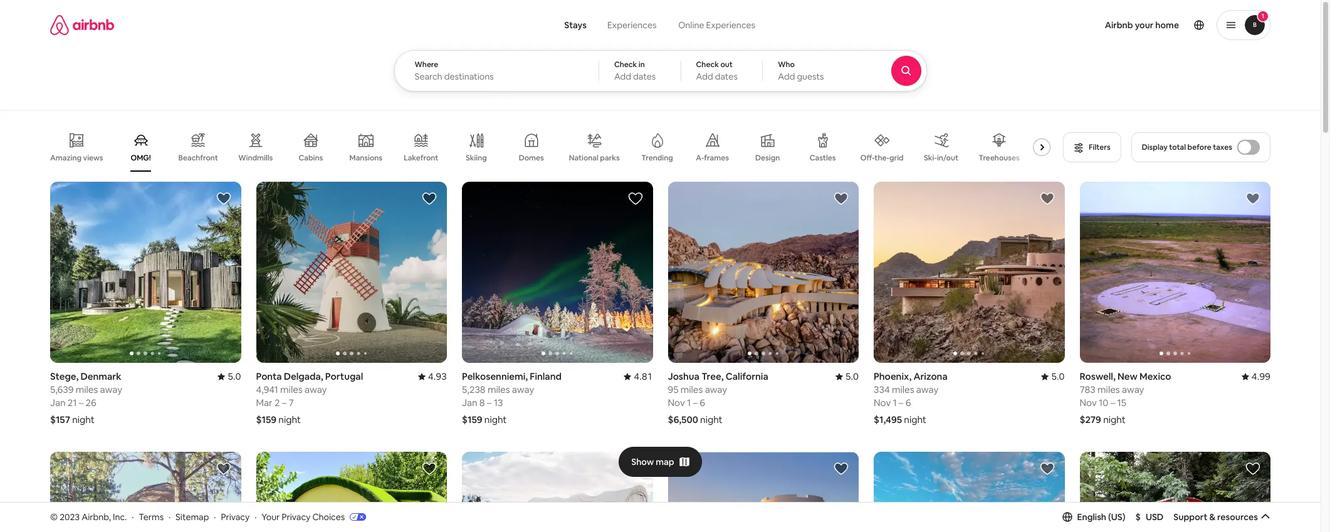 Task type: locate. For each thing, give the bounding box(es) containing it.
5 away from the left
[[917, 384, 939, 396]]

check left "out"
[[696, 60, 719, 70]]

2 miles from the left
[[280, 384, 303, 396]]

$159 down 8
[[462, 414, 483, 426]]

6 down the tree, at the bottom right of the page
[[700, 397, 706, 409]]

$ usd
[[1136, 512, 1164, 523]]

jan for jan 21 – 26
[[50, 397, 66, 409]]

0 horizontal spatial 6
[[700, 397, 706, 409]]

add to wishlist: cupertino, california image
[[1246, 462, 1261, 477]]

1 away from the left
[[100, 384, 122, 396]]

2023
[[60, 512, 80, 523]]

nov for 783
[[1080, 397, 1097, 409]]

show map button
[[619, 447, 702, 477]]

$159 inside "ponta delgada, portugal 4,941 miles away mar 2 – 7 $159 night"
[[256, 414, 277, 426]]

nov down the 95
[[668, 397, 685, 409]]

jan inside stege, denmark 5,639 miles away jan 21 – 26 $157 night
[[50, 397, 66, 409]]

group containing amazing views
[[50, 123, 1056, 172]]

1 horizontal spatial jan
[[462, 397, 478, 409]]

lakefront
[[404, 153, 439, 163]]

1 horizontal spatial add
[[696, 71, 714, 82]]

domes
[[519, 153, 544, 163]]

10
[[1099, 397, 1109, 409]]

online
[[679, 19, 705, 31]]

night down 26 at the left
[[72, 414, 95, 426]]

away
[[100, 384, 122, 396], [305, 384, 327, 396], [512, 384, 535, 396], [705, 384, 728, 396], [917, 384, 939, 396], [1123, 384, 1145, 396]]

off-
[[861, 153, 875, 163]]

1 nov from the left
[[668, 397, 685, 409]]

display
[[1142, 142, 1168, 152]]

1
[[1262, 12, 1265, 20], [687, 397, 691, 409], [893, 397, 897, 409]]

5.0 out of 5 average rating image left roswell,
[[1042, 371, 1065, 383]]

1 6 from the left
[[700, 397, 706, 409]]

away inside joshua tree, california 95 miles away nov 1 – 6 $6,500 night
[[705, 384, 728, 396]]

4 miles from the left
[[681, 384, 703, 396]]

away down the tree, at the bottom right of the page
[[705, 384, 728, 396]]

check inside 'check out add dates'
[[696, 60, 719, 70]]

3 away from the left
[[512, 384, 535, 396]]

0 horizontal spatial check
[[615, 60, 637, 70]]

guests
[[797, 71, 824, 82]]

away down arizona on the bottom right of page
[[917, 384, 939, 396]]

add to wishlist: joshua tree, california image
[[834, 191, 849, 206]]

add to wishlist: stege, denmark image
[[216, 191, 231, 206]]

4 away from the left
[[705, 384, 728, 396]]

pelkosenniemi, finland 5,238 miles away jan 8 – 13 $159 night
[[462, 371, 562, 426]]

6 inside phoenix, arizona 334 miles away nov 1 – 6 $1,495 night
[[906, 397, 912, 409]]

1 5.0 from the left
[[228, 371, 241, 383]]

0 horizontal spatial 5.0 out of 5 average rating image
[[218, 371, 241, 383]]

dates
[[633, 71, 656, 82], [715, 71, 738, 82]]

1 horizontal spatial 5.0
[[846, 371, 859, 383]]

your privacy choices
[[262, 512, 345, 523]]

$159
[[256, 414, 277, 426], [462, 414, 483, 426]]

5.0 left ponta
[[228, 371, 241, 383]]

$1,495
[[874, 414, 903, 426]]

jan inside pelkosenniemi, finland 5,238 miles away jan 8 – 13 $159 night
[[462, 397, 478, 409]]

1 horizontal spatial privacy
[[282, 512, 311, 523]]

None search field
[[394, 0, 962, 92]]

english (us) button
[[1063, 512, 1126, 523]]

2 add from the left
[[696, 71, 714, 82]]

2 experiences from the left
[[707, 19, 756, 31]]

1 privacy from the left
[[221, 512, 250, 523]]

6
[[700, 397, 706, 409], [906, 397, 912, 409]]

6 night from the left
[[1104, 414, 1126, 426]]

· left privacy link
[[214, 512, 216, 523]]

5.0 out of 5 average rating image for phoenix, arizona 334 miles away nov 1 – 6 $1,495 night
[[1042, 371, 1065, 383]]

jan left 8
[[462, 397, 478, 409]]

3 miles from the left
[[488, 384, 510, 396]]

add for check in add dates
[[615, 71, 632, 82]]

2 dates from the left
[[715, 71, 738, 82]]

display total before taxes button
[[1132, 132, 1271, 162]]

0 horizontal spatial 1
[[687, 397, 691, 409]]

1 miles from the left
[[76, 384, 98, 396]]

miles inside stege, denmark 5,639 miles away jan 21 – 26 $157 night
[[76, 384, 98, 396]]

5.0 out of 5 average rating image left ponta
[[218, 371, 241, 383]]

omg!
[[131, 153, 151, 163]]

0 horizontal spatial 5.0
[[228, 371, 241, 383]]

1 jan from the left
[[50, 397, 66, 409]]

night down 15
[[1104, 414, 1126, 426]]

– inside stege, denmark 5,639 miles away jan 21 – 26 $157 night
[[79, 397, 84, 409]]

– left 15
[[1111, 397, 1116, 409]]

add to wishlist: page, arizona image
[[1040, 462, 1055, 477]]

experiences up in
[[608, 19, 657, 31]]

7
[[289, 397, 294, 409]]

nov inside roswell, new mexico 783 miles away nov 10 – 15 $279 night
[[1080, 397, 1097, 409]]

$
[[1136, 512, 1141, 523]]

support
[[1174, 512, 1208, 523]]

2 5.0 out of 5 average rating image from the left
[[836, 371, 859, 383]]

night down 13 in the bottom left of the page
[[485, 414, 507, 426]]

who add guests
[[778, 60, 824, 82]]

5.0 left phoenix,
[[846, 371, 859, 383]]

away inside roswell, new mexico 783 miles away nov 10 – 15 $279 night
[[1123, 384, 1145, 396]]

frames
[[705, 153, 729, 163]]

– up $6,500
[[693, 397, 698, 409]]

add inside check in add dates
[[615, 71, 632, 82]]

– right 21
[[79, 397, 84, 409]]

night
[[72, 414, 95, 426], [279, 414, 301, 426], [485, 414, 507, 426], [701, 414, 723, 426], [905, 414, 927, 426], [1104, 414, 1126, 426]]

online experiences
[[679, 19, 756, 31]]

1 button
[[1217, 10, 1271, 40]]

finland
[[530, 371, 562, 383]]

your privacy choices link
[[262, 512, 366, 524]]

privacy right your
[[282, 512, 311, 523]]

nov down 334
[[874, 397, 891, 409]]

experiences right online
[[707, 19, 756, 31]]

terms link
[[139, 512, 164, 523]]

1 check from the left
[[615, 60, 637, 70]]

2 horizontal spatial 1
[[1262, 12, 1265, 20]]

2 jan from the left
[[462, 397, 478, 409]]

– inside roswell, new mexico 783 miles away nov 10 – 15 $279 night
[[1111, 397, 1116, 409]]

1 horizontal spatial check
[[696, 60, 719, 70]]

1 night from the left
[[72, 414, 95, 426]]

airbnb,
[[82, 512, 111, 523]]

1 horizontal spatial experiences
[[707, 19, 756, 31]]

jan down 5,639
[[50, 397, 66, 409]]

3 nov from the left
[[1080, 397, 1097, 409]]

– up '$1,495'
[[899, 397, 904, 409]]

5 night from the left
[[905, 414, 927, 426]]

5 – from the left
[[899, 397, 904, 409]]

5.0 out of 5 average rating image left phoenix,
[[836, 371, 859, 383]]

away down denmark
[[100, 384, 122, 396]]

what can we help you find? tab list
[[555, 13, 668, 38]]

1 inside phoenix, arizona 334 miles away nov 1 – 6 $1,495 night
[[893, 397, 897, 409]]

a-
[[696, 153, 705, 163]]

5.0 left roswell,
[[1052, 371, 1065, 383]]

6 away from the left
[[1123, 384, 1145, 396]]

2 check from the left
[[696, 60, 719, 70]]

night inside phoenix, arizona 334 miles away nov 1 – 6 $1,495 night
[[905, 414, 927, 426]]

choices
[[313, 512, 345, 523]]

2 nov from the left
[[874, 397, 891, 409]]

treehouses
[[979, 153, 1020, 163]]

away inside stege, denmark 5,639 miles away jan 21 – 26 $157 night
[[100, 384, 122, 396]]

4 · from the left
[[255, 512, 257, 523]]

3 add from the left
[[778, 71, 795, 82]]

check inside check in add dates
[[615, 60, 637, 70]]

miles down phoenix,
[[892, 384, 915, 396]]

6 down phoenix,
[[906, 397, 912, 409]]

3 · from the left
[[214, 512, 216, 523]]

roswell, new mexico 783 miles away nov 10 – 15 $279 night
[[1080, 371, 1172, 426]]

5.0 out of 5 average rating image for joshua tree, california 95 miles away nov 1 – 6 $6,500 night
[[836, 371, 859, 383]]

night right '$1,495'
[[905, 414, 927, 426]]

0 horizontal spatial $159
[[256, 414, 277, 426]]

2 5.0 from the left
[[846, 371, 859, 383]]

nov inside joshua tree, california 95 miles away nov 1 – 6 $6,500 night
[[668, 397, 685, 409]]

2 horizontal spatial nov
[[1080, 397, 1097, 409]]

1 horizontal spatial 5.0 out of 5 average rating image
[[836, 371, 859, 383]]

check left in
[[615, 60, 637, 70]]

dates inside 'check out add dates'
[[715, 71, 738, 82]]

0 horizontal spatial privacy
[[221, 512, 250, 523]]

1 dates from the left
[[633, 71, 656, 82]]

stege,
[[50, 371, 79, 383]]

away inside pelkosenniemi, finland 5,238 miles away jan 8 – 13 $159 night
[[512, 384, 535, 396]]

3 night from the left
[[485, 414, 507, 426]]

5 miles from the left
[[892, 384, 915, 396]]

5.0
[[228, 371, 241, 383], [846, 371, 859, 383], [1052, 371, 1065, 383]]

0 horizontal spatial add
[[615, 71, 632, 82]]

miles down joshua
[[681, 384, 703, 396]]

1 add from the left
[[615, 71, 632, 82]]

·
[[132, 512, 134, 523], [169, 512, 171, 523], [214, 512, 216, 523], [255, 512, 257, 523]]

2 $159 from the left
[[462, 414, 483, 426]]

2 6 from the left
[[906, 397, 912, 409]]

castles
[[810, 153, 836, 163]]

add to wishlist: ponta delgada, portugal image
[[422, 191, 437, 206]]

jan for jan 8 – 13
[[462, 397, 478, 409]]

13
[[494, 397, 503, 409]]

· right inc.
[[132, 512, 134, 523]]

783
[[1080, 384, 1096, 396]]

3 5.0 from the left
[[1052, 371, 1065, 383]]

night right $6,500
[[701, 414, 723, 426]]

miles up 10
[[1098, 384, 1121, 396]]

away down new
[[1123, 384, 1145, 396]]

1 inside joshua tree, california 95 miles away nov 1 – 6 $6,500 night
[[687, 397, 691, 409]]

2 – from the left
[[282, 397, 287, 409]]

phoenix, arizona 334 miles away nov 1 – 6 $1,495 night
[[874, 371, 948, 426]]

2 privacy from the left
[[282, 512, 311, 523]]

1 horizontal spatial 6
[[906, 397, 912, 409]]

trending
[[642, 153, 673, 163]]

5.0 out of 5 average rating image for stege, denmark 5,639 miles away jan 21 – 26 $157 night
[[218, 371, 241, 383]]

group
[[50, 123, 1056, 172], [50, 182, 241, 363], [256, 182, 447, 363], [462, 182, 653, 363], [668, 182, 859, 363], [874, 182, 1065, 363], [1080, 182, 1271, 363], [50, 452, 241, 532], [256, 452, 447, 532], [462, 452, 653, 532], [668, 452, 859, 532], [874, 452, 1065, 532], [1080, 452, 1271, 532]]

– inside "ponta delgada, portugal 4,941 miles away mar 2 – 7 $159 night"
[[282, 397, 287, 409]]

2 night from the left
[[279, 414, 301, 426]]

2 horizontal spatial 5.0
[[1052, 371, 1065, 383]]

add down online experiences on the right top of the page
[[696, 71, 714, 82]]

skiing
[[466, 153, 487, 163]]

night down "7"
[[279, 414, 301, 426]]

add to wishlist: cedar city, utah image
[[422, 462, 437, 477]]

new
[[1118, 371, 1138, 383]]

4 night from the left
[[701, 414, 723, 426]]

26
[[86, 397, 96, 409]]

– right 8
[[487, 397, 492, 409]]

$157
[[50, 414, 70, 426]]

miles up 13 in the bottom left of the page
[[488, 384, 510, 396]]

1 – from the left
[[79, 397, 84, 409]]

miles inside roswell, new mexico 783 miles away nov 10 – 15 $279 night
[[1098, 384, 1121, 396]]

· left your
[[255, 512, 257, 523]]

4 – from the left
[[693, 397, 698, 409]]

1 experiences from the left
[[608, 19, 657, 31]]

$279
[[1080, 414, 1102, 426]]

0 horizontal spatial nov
[[668, 397, 685, 409]]

3 5.0 out of 5 average rating image from the left
[[1042, 371, 1065, 383]]

nov
[[668, 397, 685, 409], [874, 397, 891, 409], [1080, 397, 1097, 409]]

3 – from the left
[[487, 397, 492, 409]]

add inside 'check out add dates'
[[696, 71, 714, 82]]

check for check in add dates
[[615, 60, 637, 70]]

0 horizontal spatial jan
[[50, 397, 66, 409]]

2 horizontal spatial 5.0 out of 5 average rating image
[[1042, 371, 1065, 383]]

dates down "out"
[[715, 71, 738, 82]]

1 $159 from the left
[[256, 414, 277, 426]]

show
[[632, 456, 654, 468]]

6 miles from the left
[[1098, 384, 1121, 396]]

roswell,
[[1080, 371, 1116, 383]]

1 horizontal spatial nov
[[874, 397, 891, 409]]

2 away from the left
[[305, 384, 327, 396]]

add down who
[[778, 71, 795, 82]]

add down experiences 'button'
[[615, 71, 632, 82]]

night inside roswell, new mexico 783 miles away nov 10 – 15 $279 night
[[1104, 414, 1126, 426]]

$159 down mar
[[256, 414, 277, 426]]

mansions
[[350, 153, 383, 163]]

miles up 26 at the left
[[76, 384, 98, 396]]

nov inside phoenix, arizona 334 miles away nov 1 – 6 $1,495 night
[[874, 397, 891, 409]]

6 – from the left
[[1111, 397, 1116, 409]]

usd
[[1146, 512, 1164, 523]]

away down delgada,
[[305, 384, 327, 396]]

map
[[656, 456, 675, 468]]

· right terms
[[169, 512, 171, 523]]

dates down in
[[633, 71, 656, 82]]

design
[[756, 153, 780, 163]]

– left "7"
[[282, 397, 287, 409]]

filters
[[1089, 142, 1111, 152]]

beachfront
[[178, 153, 218, 163]]

delgada,
[[284, 371, 323, 383]]

where
[[415, 60, 439, 70]]

inc.
[[113, 512, 127, 523]]

0 horizontal spatial experiences
[[608, 19, 657, 31]]

dates for check out add dates
[[715, 71, 738, 82]]

5.0 out of 5 average rating image
[[218, 371, 241, 383], [836, 371, 859, 383], [1042, 371, 1065, 383]]

miles up "7"
[[280, 384, 303, 396]]

privacy left your
[[221, 512, 250, 523]]

dates inside check in add dates
[[633, 71, 656, 82]]

away down 'finland'
[[512, 384, 535, 396]]

1 horizontal spatial 1
[[893, 397, 897, 409]]

nov down '783'
[[1080, 397, 1097, 409]]

1 5.0 out of 5 average rating image from the left
[[218, 371, 241, 383]]

0 horizontal spatial dates
[[633, 71, 656, 82]]

1 horizontal spatial $159
[[462, 414, 483, 426]]

night inside stege, denmark 5,639 miles away jan 21 – 26 $157 night
[[72, 414, 95, 426]]

1 horizontal spatial dates
[[715, 71, 738, 82]]

2 horizontal spatial add
[[778, 71, 795, 82]]



Task type: vqa. For each thing, say whether or not it's contained in the screenshot.
Pools
no



Task type: describe. For each thing, give the bounding box(es) containing it.
filters button
[[1064, 132, 1122, 162]]

2
[[275, 397, 280, 409]]

4.99 out of 5 average rating image
[[1242, 371, 1271, 383]]

miles inside "ponta delgada, portugal 4,941 miles away mar 2 – 7 $159 night"
[[280, 384, 303, 396]]

your
[[1136, 19, 1154, 31]]

stege, denmark 5,639 miles away jan 21 – 26 $157 night
[[50, 371, 122, 426]]

ponta delgada, portugal 4,941 miles away mar 2 – 7 $159 night
[[256, 371, 363, 426]]

5,639
[[50, 384, 74, 396]]

4.81
[[634, 371, 653, 383]]

in/out
[[938, 153, 959, 163]]

4.81 out of 5 average rating image
[[624, 371, 653, 383]]

©
[[50, 512, 58, 523]]

nov for 95
[[668, 397, 685, 409]]

© 2023 airbnb, inc. ·
[[50, 512, 134, 523]]

show map
[[632, 456, 675, 468]]

6 inside joshua tree, california 95 miles away nov 1 – 6 $6,500 night
[[700, 397, 706, 409]]

joshua
[[668, 371, 700, 383]]

dates for check in add dates
[[633, 71, 656, 82]]

english (us)
[[1078, 512, 1126, 523]]

privacy link
[[221, 512, 250, 523]]

mexico
[[1140, 371, 1172, 383]]

cabins
[[299, 153, 323, 163]]

in
[[639, 60, 645, 70]]

support & resources button
[[1174, 512, 1271, 523]]

miles inside pelkosenniemi, finland 5,238 miles away jan 8 – 13 $159 night
[[488, 384, 510, 396]]

portugal
[[325, 371, 363, 383]]

add to wishlist: bend, oregon image
[[216, 462, 231, 477]]

stays
[[565, 19, 587, 31]]

away inside "ponta delgada, portugal 4,941 miles away mar 2 – 7 $159 night"
[[305, 384, 327, 396]]

– inside pelkosenniemi, finland 5,238 miles away jan 8 – 13 $159 night
[[487, 397, 492, 409]]

15
[[1118, 397, 1127, 409]]

tree,
[[702, 371, 724, 383]]

&
[[1210, 512, 1216, 523]]

national
[[569, 153, 599, 163]]

your
[[262, 512, 280, 523]]

who
[[778, 60, 795, 70]]

night inside "ponta delgada, portugal 4,941 miles away mar 2 – 7 $159 night"
[[279, 414, 301, 426]]

out
[[721, 60, 733, 70]]

$6,500
[[668, 414, 699, 426]]

support & resources
[[1174, 512, 1259, 523]]

pelkosenniemi,
[[462, 371, 528, 383]]

1 · from the left
[[132, 512, 134, 523]]

$159 inside pelkosenniemi, finland 5,238 miles away jan 8 – 13 $159 night
[[462, 414, 483, 426]]

views
[[83, 153, 103, 163]]

airbnb
[[1105, 19, 1134, 31]]

night inside pelkosenniemi, finland 5,238 miles away jan 8 – 13 $159 night
[[485, 414, 507, 426]]

english
[[1078, 512, 1107, 523]]

4.93
[[428, 371, 447, 383]]

5.0 for stege, denmark 5,639 miles away jan 21 – 26 $157 night
[[228, 371, 241, 383]]

– inside phoenix, arizona 334 miles away nov 1 – 6 $1,495 night
[[899, 397, 904, 409]]

ski-
[[925, 153, 938, 163]]

home
[[1156, 19, 1180, 31]]

terms · sitemap · privacy
[[139, 512, 250, 523]]

stays button
[[555, 13, 597, 38]]

check for check out add dates
[[696, 60, 719, 70]]

(us)
[[1109, 512, 1126, 523]]

experiences inside 'button'
[[608, 19, 657, 31]]

Where field
[[415, 71, 579, 82]]

away inside phoenix, arizona 334 miles away nov 1 – 6 $1,495 night
[[917, 384, 939, 396]]

parks
[[600, 153, 620, 163]]

add to wishlist: sandy valley, nevada image
[[628, 462, 643, 477]]

terms
[[139, 512, 164, 523]]

add to wishlist: phoenix, arizona image
[[1040, 191, 1055, 206]]

check in add dates
[[615, 60, 656, 82]]

21
[[68, 397, 77, 409]]

add to wishlist: joshua tree, california image
[[834, 462, 849, 477]]

5.0 for joshua tree, california 95 miles away nov 1 – 6 $6,500 night
[[846, 371, 859, 383]]

the-
[[875, 153, 890, 163]]

national parks
[[569, 153, 620, 163]]

sitemap
[[176, 512, 209, 523]]

334
[[874, 384, 890, 396]]

airbnb your home
[[1105, 19, 1180, 31]]

mar
[[256, 397, 273, 409]]

ski-in/out
[[925, 153, 959, 163]]

4.93 out of 5 average rating image
[[418, 371, 447, 383]]

total
[[1170, 142, 1187, 152]]

off-the-grid
[[861, 153, 904, 163]]

1 inside dropdown button
[[1262, 12, 1265, 20]]

8
[[480, 397, 485, 409]]

airbnb your home link
[[1098, 12, 1187, 38]]

windmills
[[238, 153, 273, 163]]

stays tab panel
[[394, 50, 962, 92]]

95
[[668, 384, 679, 396]]

miles inside joshua tree, california 95 miles away nov 1 – 6 $6,500 night
[[681, 384, 703, 396]]

taxes
[[1214, 142, 1233, 152]]

4.99
[[1252, 371, 1271, 383]]

5.0 for phoenix, arizona 334 miles away nov 1 – 6 $1,495 night
[[1052, 371, 1065, 383]]

display total before taxes
[[1142, 142, 1233, 152]]

add inside who add guests
[[778, 71, 795, 82]]

4,941
[[256, 384, 278, 396]]

amazing views
[[50, 153, 103, 163]]

arizona
[[914, 371, 948, 383]]

online experiences link
[[668, 13, 767, 38]]

– inside joshua tree, california 95 miles away nov 1 – 6 $6,500 night
[[693, 397, 698, 409]]

check out add dates
[[696, 60, 738, 82]]

night inside joshua tree, california 95 miles away nov 1 – 6 $6,500 night
[[701, 414, 723, 426]]

denmark
[[81, 371, 121, 383]]

add to wishlist: roswell, new mexico image
[[1246, 191, 1261, 206]]

before
[[1188, 142, 1212, 152]]

grid
[[890, 153, 904, 163]]

2 · from the left
[[169, 512, 171, 523]]

phoenix,
[[874, 371, 912, 383]]

profile element
[[786, 0, 1271, 50]]

add to wishlist: pelkosenniemi, finland image
[[628, 191, 643, 206]]

none search field containing stays
[[394, 0, 962, 92]]

5,238
[[462, 384, 486, 396]]

add for check out add dates
[[696, 71, 714, 82]]

miles inside phoenix, arizona 334 miles away nov 1 – 6 $1,495 night
[[892, 384, 915, 396]]

amazing
[[50, 153, 82, 163]]

joshua tree, california 95 miles away nov 1 – 6 $6,500 night
[[668, 371, 769, 426]]



